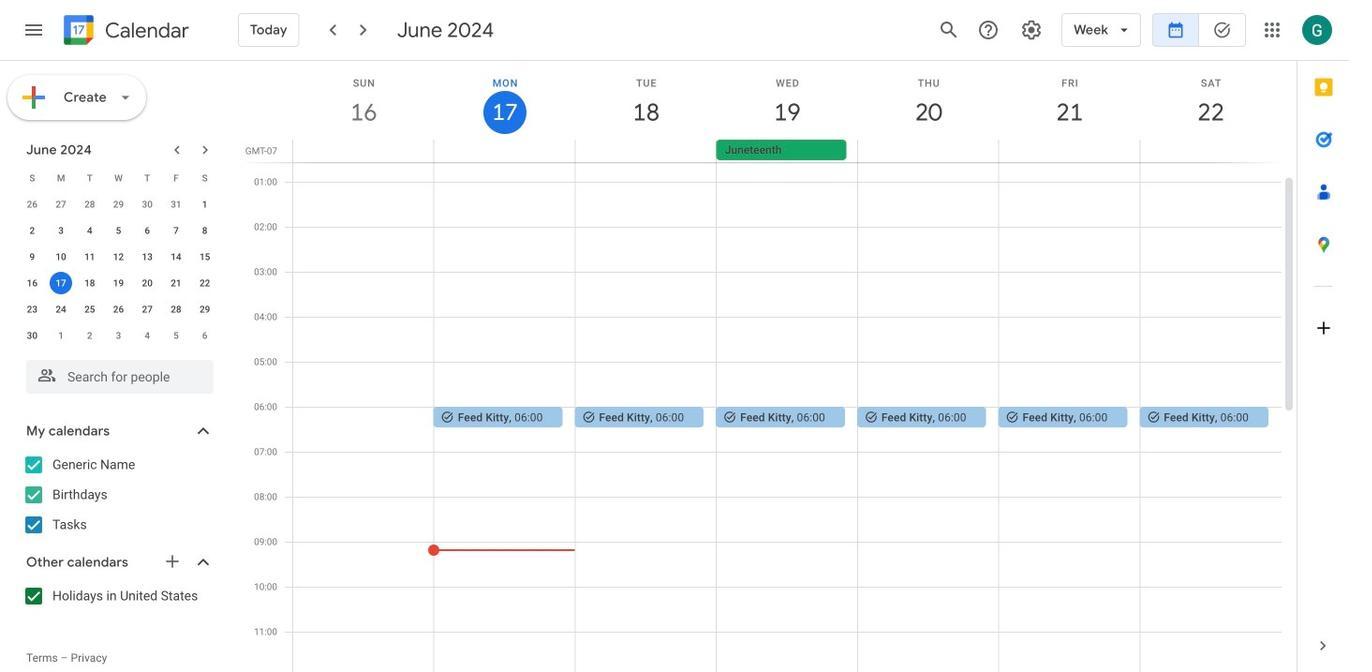 Task type: vqa. For each thing, say whether or not it's contained in the screenshot.
May 31 element
yes



Task type: describe. For each thing, give the bounding box(es) containing it.
friday, june 21 element
[[1000, 61, 1141, 140]]

sunday, june 16 element
[[293, 61, 435, 140]]

may 31 element
[[165, 193, 187, 216]]

3 element
[[50, 219, 72, 242]]

may 28 element
[[79, 193, 101, 216]]

8 element
[[194, 219, 216, 242]]

wednesday, june 19 element
[[717, 61, 859, 140]]

june 2024 grid
[[18, 165, 219, 349]]

23 element
[[21, 298, 43, 321]]

calendar element
[[60, 11, 189, 52]]

22 element
[[194, 272, 216, 294]]

9 element
[[21, 246, 43, 268]]

july 2 element
[[79, 324, 101, 347]]

thursday, june 20 element
[[859, 61, 1000, 140]]

tuesday, june 18 element
[[576, 61, 717, 140]]

29 element
[[194, 298, 216, 321]]

16 element
[[21, 272, 43, 294]]

10 element
[[50, 246, 72, 268]]

11 element
[[79, 246, 101, 268]]

26 element
[[107, 298, 130, 321]]

21 element
[[165, 272, 187, 294]]

heading inside calendar element
[[101, 19, 189, 42]]

july 3 element
[[107, 324, 130, 347]]

20 element
[[136, 272, 159, 294]]

30 element
[[21, 324, 43, 347]]

add other calendars image
[[163, 552, 182, 571]]

monday, june 17, today element
[[435, 61, 576, 140]]

28 element
[[165, 298, 187, 321]]

5 element
[[107, 219, 130, 242]]



Task type: locate. For each thing, give the bounding box(es) containing it.
18 element
[[79, 272, 101, 294]]

tab list
[[1298, 61, 1350, 620]]

13 element
[[136, 246, 159, 268]]

None search field
[[0, 352, 232, 394]]

Search for people text field
[[37, 360, 202, 394]]

july 1 element
[[50, 324, 72, 347]]

settings menu image
[[1021, 19, 1043, 41]]

12 element
[[107, 246, 130, 268]]

1 element
[[194, 193, 216, 216]]

saturday, june 22 element
[[1141, 61, 1282, 140]]

may 27 element
[[50, 193, 72, 216]]

grid
[[240, 61, 1297, 672]]

17, today element
[[50, 272, 72, 294]]

27 element
[[136, 298, 159, 321]]

7 element
[[165, 219, 187, 242]]

19 element
[[107, 272, 130, 294]]

25 element
[[79, 298, 101, 321]]

2 element
[[21, 219, 43, 242]]

may 30 element
[[136, 193, 159, 216]]

may 29 element
[[107, 193, 130, 216]]

july 4 element
[[136, 324, 159, 347]]

24 element
[[50, 298, 72, 321]]

heading
[[101, 19, 189, 42]]

july 6 element
[[194, 324, 216, 347]]

cell inside june 2024 grid
[[47, 270, 75, 296]]

my calendars list
[[4, 450, 232, 540]]

6 element
[[136, 219, 159, 242]]

14 element
[[165, 246, 187, 268]]

july 5 element
[[165, 324, 187, 347]]

15 element
[[194, 246, 216, 268]]

cell
[[429, 137, 576, 672], [293, 140, 435, 162], [435, 140, 576, 162], [576, 140, 717, 162], [858, 140, 999, 162], [999, 140, 1140, 162], [1140, 140, 1281, 162], [47, 270, 75, 296]]

row
[[285, 137, 1282, 672], [285, 140, 1297, 162], [18, 165, 219, 191], [18, 191, 219, 217], [18, 217, 219, 244], [18, 244, 219, 270], [18, 270, 219, 296], [18, 296, 219, 322], [18, 322, 219, 349]]

row group
[[18, 191, 219, 349]]

may 26 element
[[21, 193, 43, 216]]

4 element
[[79, 219, 101, 242]]

main drawer image
[[22, 19, 45, 41]]



